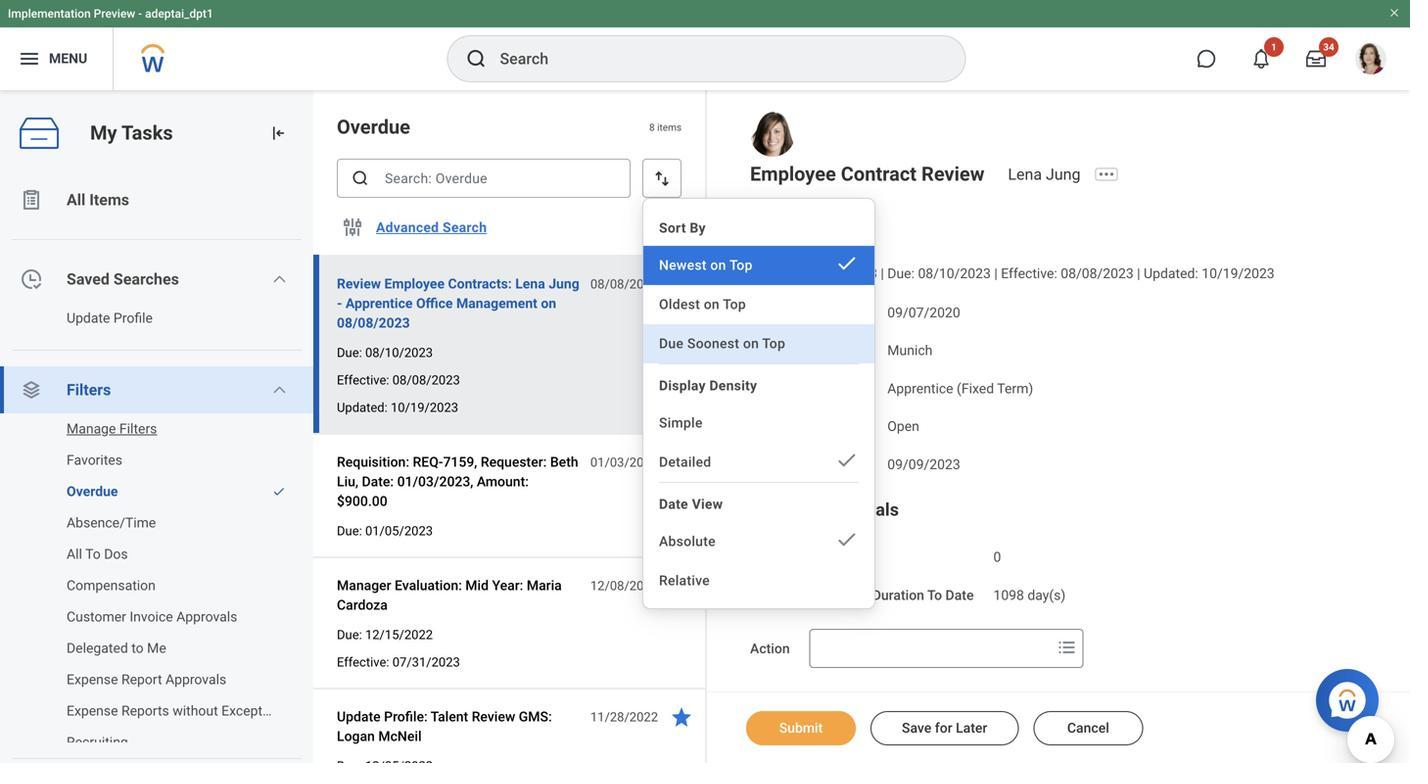 Task type: vqa. For each thing, say whether or not it's contained in the screenshot.
& to the left
no



Task type: describe. For each thing, give the bounding box(es) containing it.
1 horizontal spatial lena
[[1008, 165, 1042, 184]]

submit button
[[746, 711, 856, 745]]

gms:
[[519, 709, 552, 725]]

update for update profile: talent review gms: logan mcneil
[[337, 709, 381, 725]]

review inside update profile: talent review gms: logan mcneil
[[472, 709, 516, 725]]

expense for expense reports without exceptions
[[67, 703, 118, 719]]

clock check image
[[20, 267, 43, 291]]

0
[[994, 549, 1001, 565]]

end
[[806, 456, 830, 472]]

oldest on top
[[659, 296, 746, 312]]

filters button
[[0, 366, 313, 413]]

detailed button
[[644, 443, 875, 482]]

date up combined contract duration to date
[[831, 549, 859, 565]]

expense report approvals button
[[0, 664, 294, 695]]

tasks
[[121, 122, 173, 145]]

(fixed
[[957, 380, 994, 396]]

lena inside the review employee contracts: lena jung - apprentice office management on 08/08/2023
[[515, 276, 545, 292]]

invoice
[[130, 609, 173, 625]]

01/03/2023
[[591, 455, 658, 470]]

employee type
[[750, 380, 843, 396]]

due: for review employee contracts: lena jung - apprentice office management on 08/08/2023
[[337, 345, 362, 360]]

10/19/2023 inside item list element
[[391, 400, 459, 415]]

maria
[[527, 577, 562, 594]]

save for later button
[[871, 711, 1019, 745]]

mcneil
[[378, 728, 422, 744]]

contract left end
[[750, 456, 803, 472]]

updated: 10/19/2023
[[337, 400, 459, 415]]

delegated to me
[[67, 640, 166, 656]]

all for all items
[[67, 191, 85, 209]]

star image for beth
[[670, 451, 694, 474]]

2 horizontal spatial to
[[928, 587, 942, 603]]

expense for expense report approvals
[[67, 671, 118, 688]]

notifications large image
[[1252, 49, 1271, 69]]

combined contract duration to date element
[[994, 575, 1066, 604]]

logan
[[337, 728, 375, 744]]

review employee contracts: lena jung - apprentice office management on 08/08/2023
[[337, 276, 580, 331]]

created: 08/08/2023 | due: 08/10/2023 | effective: 08/08/2023 | updated: 10/19/2023
[[750, 265, 1275, 282]]

perspective image
[[20, 378, 43, 402]]

transformation import image
[[268, 123, 288, 143]]

star image for jung
[[670, 272, 694, 296]]

0 vertical spatial updated:
[[1144, 265, 1199, 282]]

1 | from the left
[[881, 265, 884, 282]]

on right the oldest
[[704, 296, 720, 312]]

munich
[[888, 342, 933, 359]]

requisition: req-7159, requester: beth liu, date: 01/03/2023, amount: $900.00
[[337, 454, 579, 509]]

7159,
[[443, 454, 477, 470]]

profile
[[114, 310, 153, 326]]

filters inside button
[[119, 421, 157, 437]]

relative button
[[644, 561, 875, 600]]

- inside the review employee contracts: lena jung - apprentice office management on 08/08/2023
[[337, 295, 342, 311]]

contract renewals
[[750, 500, 899, 520]]

update profile: talent review gms: logan mcneil
[[337, 709, 552, 744]]

menu button
[[0, 27, 113, 90]]

08/08/2023 inside the review employee contracts: lena jung - apprentice office management on 08/08/2023
[[337, 315, 410, 331]]

due: for requisition: req-7159, requester: beth liu, date: 01/03/2023, amount: $900.00
[[337, 524, 362, 538]]

contract start date element
[[888, 293, 961, 322]]

combined
[[750, 587, 813, 603]]

contracts:
[[448, 276, 512, 292]]

contract up fullscreen 'image'
[[841, 163, 917, 186]]

check image for detailed
[[836, 449, 859, 472]]

exceptions
[[222, 703, 288, 719]]

menu containing sort by
[[644, 207, 875, 600]]

8
[[649, 121, 655, 133]]

contract end date element
[[888, 445, 961, 474]]

type
[[813, 380, 843, 396]]

menu banner
[[0, 0, 1411, 90]]

overdue button
[[0, 476, 263, 507]]

to for all
[[85, 546, 101, 562]]

1 vertical spatial check image
[[272, 485, 286, 499]]

implementation
[[8, 7, 91, 21]]

manage filters button
[[0, 413, 294, 445]]

delegated
[[67, 640, 128, 656]]

star image
[[670, 705, 694, 729]]

item list element
[[313, 90, 707, 763]]

cancel
[[1068, 720, 1110, 736]]

date view
[[659, 496, 723, 512]]

close environment banner image
[[1389, 7, 1401, 19]]

manager evaluation: mid year: maria cardoza button
[[337, 574, 580, 617]]

effective: 08/08/2023
[[337, 373, 460, 387]]

renewals to date
[[750, 549, 859, 565]]

on right soonest
[[743, 335, 759, 352]]

due: 01/05/2023
[[337, 524, 433, 538]]

without
[[173, 703, 218, 719]]

detailed
[[659, 454, 712, 470]]

beth
[[550, 454, 579, 470]]

justify image
[[18, 47, 41, 71]]

amount:
[[477, 474, 529, 490]]

contract renewals group
[[750, 498, 1371, 605]]

fullscreen image
[[852, 214, 876, 237]]

top for newest on top
[[730, 257, 753, 273]]

for
[[935, 720, 953, 736]]

all for all to dos
[[67, 546, 82, 562]]

mid
[[466, 577, 489, 594]]

1
[[1272, 41, 1277, 53]]

due: 08/10/2023
[[337, 345, 433, 360]]

searches
[[114, 270, 179, 288]]

3 | from the left
[[1137, 265, 1141, 282]]

$900.00
[[337, 493, 388, 509]]

due: up contract start date element
[[888, 265, 915, 282]]

due soonest on top button
[[644, 324, 875, 363]]

on inside the review employee contracts: lena jung - apprentice office management on 08/08/2023
[[541, 295, 557, 311]]

talent
[[431, 709, 468, 725]]

1 horizontal spatial 10/19/2023
[[1202, 265, 1275, 282]]

requester:
[[481, 454, 547, 470]]

manager evaluation: mid year: maria cardoza
[[337, 577, 562, 613]]

delegated to me button
[[0, 633, 294, 664]]

profile:
[[384, 709, 428, 725]]

my tasks element
[[0, 90, 313, 763]]

simple
[[659, 415, 703, 431]]

advanced
[[376, 219, 439, 235]]

due: for manager evaluation: mid year: maria cardoza
[[337, 627, 362, 642]]

cancel button
[[1034, 711, 1143, 745]]

recruiting button
[[0, 727, 294, 758]]

expense report approvals
[[67, 671, 226, 688]]

expense reports without exceptions
[[67, 703, 288, 719]]

submit
[[779, 720, 823, 736]]

date inside menu
[[659, 496, 688, 512]]

reports
[[121, 703, 169, 719]]

overdue inside button
[[67, 483, 118, 500]]

density
[[710, 378, 757, 394]]

search image
[[465, 47, 488, 71]]

update for update profile
[[67, 310, 110, 326]]

absolute button
[[644, 522, 875, 561]]

top inside due soonest on top button
[[762, 335, 786, 352]]

location
[[750, 342, 804, 359]]

combined contract duration to date
[[750, 587, 974, 603]]

1098 day(s)
[[994, 587, 1066, 603]]

sort by
[[659, 220, 706, 236]]

view
[[692, 496, 723, 512]]

0 vertical spatial jung
[[1046, 165, 1081, 184]]

sort image
[[652, 168, 672, 188]]

update profile button
[[0, 303, 294, 334]]

1 vertical spatial renewals
[[750, 549, 809, 565]]

term)
[[997, 380, 1034, 396]]

apprentice inside the review employee contracts: lena jung - apprentice office management on 08/08/2023
[[346, 295, 413, 311]]

liu,
[[337, 474, 359, 490]]

07/31/2023
[[393, 655, 460, 670]]

day(s)
[[1028, 587, 1066, 603]]

dos
[[104, 546, 128, 562]]

effective: 07/31/2023
[[337, 655, 460, 670]]



Task type: locate. For each thing, give the bounding box(es) containing it.
munich element
[[888, 338, 933, 359]]

star image for maria
[[670, 574, 694, 598]]

star image down absolute on the bottom
[[670, 574, 694, 598]]

customer
[[67, 609, 126, 625]]

1 check image from the top
[[836, 449, 859, 472]]

- inside menu banner
[[138, 7, 142, 21]]

open
[[888, 418, 920, 434]]

1 star image from the top
[[670, 272, 694, 296]]

favorites
[[67, 452, 122, 468]]

employee up office
[[385, 276, 445, 292]]

duration
[[873, 587, 925, 603]]

star image up the oldest
[[670, 272, 694, 296]]

0 vertical spatial check image
[[836, 449, 859, 472]]

menu
[[49, 51, 87, 67]]

profile logan mcneil image
[[1356, 43, 1387, 78]]

0 horizontal spatial review
[[337, 276, 381, 292]]

employee for employee contract review
[[750, 163, 836, 186]]

1 vertical spatial 08/10/2023
[[365, 345, 433, 360]]

0 horizontal spatial update
[[67, 310, 110, 326]]

check image right end
[[836, 449, 859, 472]]

0 vertical spatial update
[[67, 310, 110, 326]]

to down contract renewals button
[[812, 549, 827, 565]]

1 vertical spatial expense
[[67, 703, 118, 719]]

1 button
[[1240, 37, 1284, 80]]

saved searches button
[[0, 256, 313, 303]]

1 vertical spatial update
[[337, 709, 381, 725]]

expense inside "button"
[[67, 703, 118, 719]]

save
[[902, 720, 932, 736]]

overdue up search icon
[[337, 116, 410, 139]]

effective: for manager evaluation: mid year: maria cardoza
[[337, 655, 389, 670]]

date
[[833, 456, 861, 472], [659, 496, 688, 512], [831, 549, 859, 565], [946, 587, 974, 603]]

action
[[750, 641, 790, 657]]

0 vertical spatial chevron down image
[[272, 271, 287, 287]]

2 check image from the top
[[836, 528, 859, 551]]

contract down renewals to date
[[816, 587, 869, 603]]

Action field
[[811, 631, 1052, 666]]

2 chevron down image from the top
[[272, 382, 287, 398]]

recruiting
[[67, 734, 128, 750]]

contract end date
[[750, 456, 861, 472]]

adeptai_dpt1
[[145, 7, 213, 21]]

configure image
[[341, 216, 364, 239]]

all left the items
[[67, 191, 85, 209]]

08/10/2023 up contract start date element
[[918, 265, 991, 282]]

renewals
[[823, 500, 899, 520], [750, 549, 809, 565]]

1 vertical spatial check image
[[836, 528, 859, 551]]

2 vertical spatial review
[[472, 709, 516, 725]]

all
[[67, 191, 85, 209], [67, 546, 82, 562]]

1 vertical spatial 10/19/2023
[[391, 400, 459, 415]]

by
[[690, 220, 706, 236]]

employee's photo (lena jung) image
[[750, 112, 795, 157]]

0 vertical spatial lena
[[1008, 165, 1042, 184]]

absence/time button
[[0, 507, 294, 539]]

0 horizontal spatial filters
[[67, 381, 111, 399]]

Search Workday  search field
[[500, 37, 925, 80]]

apprentice (fixed term)
[[888, 380, 1034, 396]]

update inside update profile: talent review gms: logan mcneil
[[337, 709, 381, 725]]

contract up the 'absolute' 'button'
[[750, 500, 818, 520]]

3 star image from the top
[[670, 574, 694, 598]]

1 vertical spatial filters
[[119, 421, 157, 437]]

1 horizontal spatial apprentice
[[888, 380, 954, 396]]

0 vertical spatial -
[[138, 7, 142, 21]]

all items
[[67, 191, 129, 209]]

0 vertical spatial star image
[[670, 272, 694, 296]]

inbox large image
[[1307, 49, 1326, 69]]

1 vertical spatial overdue
[[67, 483, 118, 500]]

2 list from the top
[[0, 413, 313, 758]]

office
[[416, 295, 453, 311]]

to
[[85, 546, 101, 562], [812, 549, 827, 565], [928, 587, 942, 603]]

2 all from the top
[[67, 546, 82, 562]]

1 vertical spatial approvals
[[166, 671, 226, 688]]

all inside button
[[67, 546, 82, 562]]

top down "oldest on top" button
[[762, 335, 786, 352]]

2 expense from the top
[[67, 703, 118, 719]]

favorites button
[[0, 445, 294, 476]]

check image inside the 'absolute' 'button'
[[836, 528, 859, 551]]

manager
[[337, 577, 391, 594]]

1 expense from the top
[[67, 671, 118, 688]]

0 vertical spatial effective:
[[1001, 265, 1058, 282]]

all inside button
[[67, 191, 85, 209]]

all left dos
[[67, 546, 82, 562]]

approvals for expense report approvals
[[166, 671, 226, 688]]

relative
[[659, 573, 710, 589]]

jung inside the review employee contracts: lena jung - apprentice office management on 08/08/2023
[[549, 276, 580, 292]]

employee down employee's photo (lena jung)
[[750, 163, 836, 186]]

1 horizontal spatial jung
[[1046, 165, 1081, 184]]

review left the lena jung
[[922, 163, 985, 186]]

top up due soonest on top
[[723, 296, 746, 312]]

12/08/2022
[[591, 578, 658, 593]]

1 horizontal spatial review
[[472, 709, 516, 725]]

1 vertical spatial employee
[[385, 276, 445, 292]]

effective: for review employee contracts: lena jung - apprentice office management on 08/08/2023
[[337, 373, 389, 387]]

lena jung element
[[1008, 165, 1093, 184]]

all to dos button
[[0, 539, 294, 570]]

list containing manage filters
[[0, 413, 313, 758]]

1 horizontal spatial |
[[995, 265, 998, 282]]

0 horizontal spatial check image
[[272, 485, 286, 499]]

customer invoice approvals
[[67, 609, 237, 625]]

search image
[[351, 168, 370, 188]]

2 horizontal spatial |
[[1137, 265, 1141, 282]]

check image left liu,
[[272, 485, 286, 499]]

1 horizontal spatial updated:
[[1144, 265, 1199, 282]]

1 vertical spatial top
[[723, 296, 746, 312]]

1 horizontal spatial -
[[337, 295, 342, 311]]

date right end
[[833, 456, 861, 472]]

check image down fullscreen 'image'
[[836, 252, 859, 275]]

to left dos
[[85, 546, 101, 562]]

1098
[[994, 587, 1025, 603]]

updated: inside item list element
[[337, 400, 388, 415]]

lena
[[1008, 165, 1042, 184], [515, 276, 545, 292]]

saved searches
[[67, 270, 179, 288]]

chevron down image for saved searches
[[272, 271, 287, 287]]

0 horizontal spatial 10/19/2023
[[391, 400, 459, 415]]

menu
[[644, 207, 875, 600]]

lena jung
[[1008, 165, 1081, 184]]

01/03/2023,
[[397, 474, 474, 490]]

expense down delegated
[[67, 671, 118, 688]]

employee contract review
[[750, 163, 985, 186]]

update
[[67, 310, 110, 326], [337, 709, 381, 725]]

apprentice down munich
[[888, 380, 954, 396]]

0 vertical spatial top
[[730, 257, 753, 273]]

check image
[[836, 449, 859, 472], [836, 528, 859, 551]]

0 horizontal spatial overdue
[[67, 483, 118, 500]]

due: up effective: 08/08/2023
[[337, 345, 362, 360]]

1 vertical spatial review
[[337, 276, 381, 292]]

1 vertical spatial star image
[[670, 451, 694, 474]]

0 vertical spatial overdue
[[337, 116, 410, 139]]

2 vertical spatial star image
[[670, 574, 694, 598]]

check image down contract renewals
[[836, 528, 859, 551]]

1 vertical spatial -
[[337, 295, 342, 311]]

0 horizontal spatial updated:
[[337, 400, 388, 415]]

update down saved
[[67, 310, 110, 326]]

1 chevron down image from the top
[[272, 271, 287, 287]]

approvals
[[176, 609, 237, 625], [166, 671, 226, 688]]

- right preview
[[138, 7, 142, 21]]

renewals down end
[[823, 500, 899, 520]]

0 vertical spatial filters
[[67, 381, 111, 399]]

me
[[147, 640, 166, 656]]

effective:
[[1001, 265, 1058, 282], [337, 373, 389, 387], [337, 655, 389, 670]]

1 vertical spatial apprentice
[[888, 380, 954, 396]]

search
[[443, 219, 487, 235]]

1 horizontal spatial renewals
[[823, 500, 899, 520]]

check image inside newest on top button
[[836, 252, 859, 275]]

34
[[1324, 41, 1335, 53]]

2 star image from the top
[[670, 451, 694, 474]]

due
[[659, 335, 684, 352]]

to right duration
[[928, 587, 942, 603]]

req-
[[413, 454, 443, 470]]

08/10/2023
[[918, 265, 991, 282], [365, 345, 433, 360]]

0 horizontal spatial jung
[[549, 276, 580, 292]]

34 button
[[1295, 37, 1339, 80]]

requisition: req-7159, requester: beth liu, date: 01/03/2023, amount: $900.00 button
[[337, 451, 580, 513]]

1 vertical spatial lena
[[515, 276, 545, 292]]

advanced search button
[[368, 208, 495, 247]]

top inside "oldest on top" button
[[723, 296, 746, 312]]

star image
[[670, 272, 694, 296], [670, 451, 694, 474], [670, 574, 694, 598]]

0 vertical spatial check image
[[836, 252, 859, 275]]

1 list from the top
[[0, 176, 313, 763]]

0 vertical spatial 08/10/2023
[[918, 265, 991, 282]]

1 horizontal spatial filters
[[119, 421, 157, 437]]

top inside newest on top button
[[730, 257, 753, 273]]

saved
[[67, 270, 110, 288]]

employee down location
[[750, 380, 810, 396]]

list containing all items
[[0, 176, 313, 763]]

update profile
[[67, 310, 153, 326]]

- up due: 08/10/2023
[[337, 295, 342, 311]]

0 horizontal spatial to
[[85, 546, 101, 562]]

action bar region
[[707, 692, 1411, 763]]

year:
[[492, 577, 523, 594]]

apprentice (fixed term) element
[[888, 376, 1034, 396]]

absence/time
[[67, 515, 156, 531]]

expense inside button
[[67, 671, 118, 688]]

2 horizontal spatial review
[[922, 163, 985, 186]]

to inside button
[[85, 546, 101, 562]]

1 vertical spatial effective:
[[337, 373, 389, 387]]

08/10/2023 up effective: 08/08/2023
[[365, 345, 433, 360]]

expense reports without exceptions button
[[0, 695, 294, 727]]

approvals right invoice
[[176, 609, 237, 625]]

0 vertical spatial employee
[[750, 163, 836, 186]]

0 vertical spatial expense
[[67, 671, 118, 688]]

check image
[[836, 252, 859, 275], [272, 485, 286, 499]]

2 | from the left
[[995, 265, 998, 282]]

0 vertical spatial review
[[922, 163, 985, 186]]

jung
[[1046, 165, 1081, 184], [549, 276, 580, 292]]

approvals up without
[[166, 671, 226, 688]]

employee inside the review employee contracts: lena jung - apprentice office management on 08/08/2023
[[385, 276, 445, 292]]

1 horizontal spatial update
[[337, 709, 381, 725]]

review employee contracts: lena jung - apprentice office management on 08/08/2023 button
[[337, 272, 580, 335]]

date left 1098
[[946, 587, 974, 603]]

clipboard image
[[20, 188, 43, 212]]

compensation
[[67, 577, 156, 594]]

requisition:
[[337, 454, 410, 470]]

evaluation:
[[395, 577, 462, 594]]

overdue
[[337, 116, 410, 139], [67, 483, 118, 500]]

review left gms:
[[472, 709, 516, 725]]

open element
[[888, 414, 920, 434]]

list
[[0, 176, 313, 763], [0, 413, 313, 758]]

filters up manage on the bottom left of page
[[67, 381, 111, 399]]

top up "oldest on top" button
[[730, 257, 753, 273]]

0 vertical spatial 10/19/2023
[[1202, 265, 1275, 282]]

due:
[[888, 265, 915, 282], [337, 345, 362, 360], [337, 524, 362, 538], [337, 627, 362, 642]]

to for renewals
[[812, 549, 827, 565]]

2 vertical spatial effective:
[[337, 655, 389, 670]]

my tasks
[[90, 122, 173, 145]]

top
[[730, 257, 753, 273], [723, 296, 746, 312], [762, 335, 786, 352]]

display density
[[659, 378, 757, 394]]

review down configure image
[[337, 276, 381, 292]]

on right newest
[[711, 257, 726, 273]]

check image inside detailed button
[[836, 449, 859, 472]]

2 vertical spatial employee
[[750, 380, 810, 396]]

filters inside dropdown button
[[67, 381, 111, 399]]

chevron down image
[[272, 271, 287, 287], [272, 382, 287, 398]]

check image for absolute
[[836, 528, 859, 551]]

expense
[[67, 671, 118, 688], [67, 703, 118, 719]]

0 horizontal spatial 08/10/2023
[[365, 345, 433, 360]]

on right management
[[541, 295, 557, 311]]

0 vertical spatial apprentice
[[346, 295, 413, 311]]

renewals up combined at bottom
[[750, 549, 809, 565]]

save for later
[[902, 720, 988, 736]]

star image down simple
[[670, 451, 694, 474]]

1 vertical spatial updated:
[[337, 400, 388, 415]]

renewals to date element
[[994, 537, 1001, 566]]

expense up recruiting
[[67, 703, 118, 719]]

update inside list
[[67, 310, 110, 326]]

1 horizontal spatial check image
[[836, 252, 859, 275]]

0 horizontal spatial |
[[881, 265, 884, 282]]

created:
[[750, 265, 801, 282]]

overdue inside item list element
[[337, 116, 410, 139]]

review inside the review employee contracts: lena jung - apprentice office management on 08/08/2023
[[337, 276, 381, 292]]

due: down the $900.00
[[337, 524, 362, 538]]

update profile: talent review gms: logan mcneil button
[[337, 705, 580, 748]]

1 horizontal spatial to
[[812, 549, 827, 565]]

2 vertical spatial top
[[762, 335, 786, 352]]

apprentice up due: 08/10/2023
[[346, 295, 413, 311]]

1 horizontal spatial overdue
[[337, 116, 410, 139]]

1 horizontal spatial 08/10/2023
[[918, 265, 991, 282]]

prompts image
[[1056, 636, 1079, 659]]

filters up favorites button
[[119, 421, 157, 437]]

overdue down favorites
[[67, 483, 118, 500]]

date left view
[[659, 496, 688, 512]]

1 all from the top
[[67, 191, 85, 209]]

chevron down image inside "saved searches" 'dropdown button'
[[272, 271, 287, 287]]

0 horizontal spatial renewals
[[750, 549, 809, 565]]

09/09/2023
[[888, 456, 961, 472]]

cardoza
[[337, 597, 388, 613]]

08/10/2023 inside item list element
[[365, 345, 433, 360]]

due: down cardoza
[[337, 627, 362, 642]]

0 vertical spatial all
[[67, 191, 85, 209]]

manage filters
[[67, 421, 157, 437]]

1 vertical spatial all
[[67, 546, 82, 562]]

Search: Overdue text field
[[337, 159, 631, 198]]

approvals for customer invoice approvals
[[176, 609, 237, 625]]

chevron down image for filters
[[272, 382, 287, 398]]

top for oldest on top
[[723, 296, 746, 312]]

1 vertical spatial jung
[[549, 276, 580, 292]]

update up logan
[[337, 709, 381, 725]]

0 horizontal spatial apprentice
[[346, 295, 413, 311]]

0 vertical spatial approvals
[[176, 609, 237, 625]]

0 vertical spatial renewals
[[823, 500, 899, 520]]

items
[[89, 191, 129, 209]]

0 horizontal spatial -
[[138, 7, 142, 21]]

0 horizontal spatial lena
[[515, 276, 545, 292]]

1 vertical spatial chevron down image
[[272, 382, 287, 398]]

employee for employee type
[[750, 380, 810, 396]]

11/28/2022
[[591, 710, 658, 724]]



